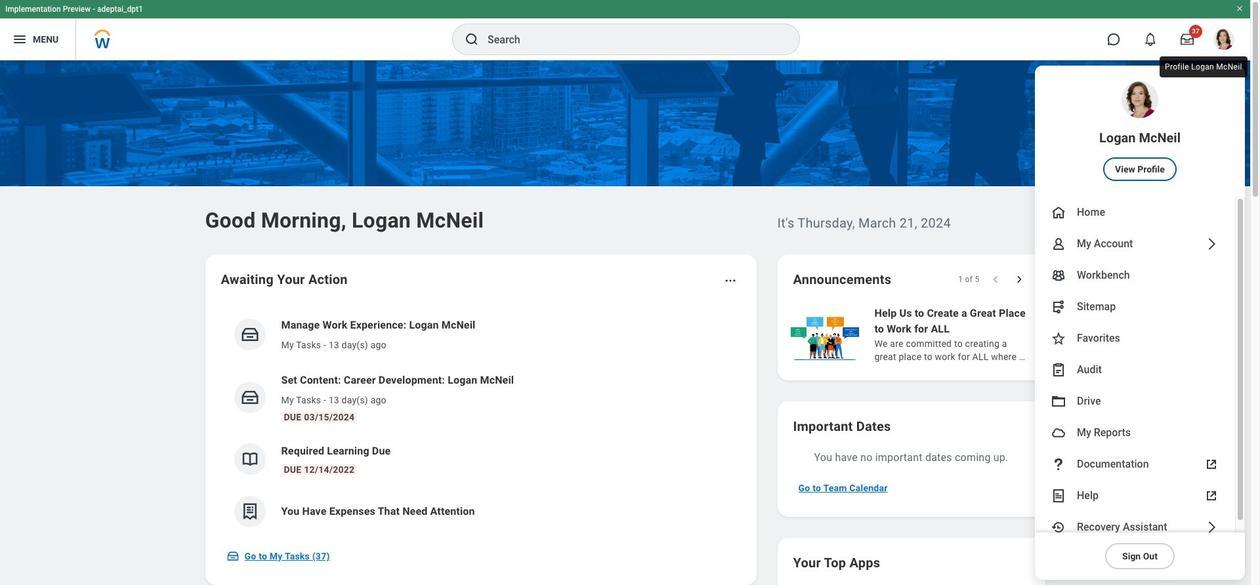 Task type: describe. For each thing, give the bounding box(es) containing it.
question image
[[1051, 457, 1067, 473]]

logan mcneil image
[[1214, 29, 1235, 50]]

1 horizontal spatial list
[[788, 305, 1261, 365]]

home image
[[1051, 205, 1067, 221]]

ext link image for 11th menu item from the top of the page
[[1204, 488, 1220, 504]]

8 menu item from the top
[[1035, 386, 1236, 418]]

11 menu item from the top
[[1035, 481, 1236, 512]]

chevron right small image
[[1013, 273, 1026, 286]]

justify image
[[12, 32, 28, 47]]

7 menu item from the top
[[1035, 355, 1236, 386]]

5 menu item from the top
[[1035, 292, 1236, 323]]

chevron right image
[[1204, 236, 1220, 252]]

inbox image
[[240, 325, 260, 345]]

ext link image for third menu item from the bottom
[[1204, 457, 1220, 473]]

4 menu item from the top
[[1035, 260, 1236, 292]]

0 horizontal spatial list
[[221, 307, 741, 538]]

book open image
[[240, 450, 260, 469]]

time image
[[1051, 520, 1067, 536]]

1 menu item from the top
[[1035, 66, 1246, 197]]

close environment banner image
[[1236, 5, 1244, 12]]

avatar image
[[1051, 425, 1067, 441]]

notifications large image
[[1144, 33, 1158, 46]]

star image
[[1051, 331, 1067, 347]]

10 menu item from the top
[[1035, 449, 1236, 481]]



Task type: vqa. For each thing, say whether or not it's contained in the screenshot.
star image at the bottom right of the page
yes



Task type: locate. For each thing, give the bounding box(es) containing it.
1 vertical spatial ext link image
[[1204, 488, 1220, 504]]

banner
[[0, 0, 1251, 580]]

3 menu item from the top
[[1035, 228, 1236, 260]]

2 ext link image from the top
[[1204, 488, 1220, 504]]

Search Workday  search field
[[488, 25, 773, 54]]

12 menu item from the top
[[1035, 512, 1236, 544]]

1 ext link image from the top
[[1204, 457, 1220, 473]]

paste image
[[1051, 362, 1067, 378]]

2 menu item from the top
[[1035, 197, 1236, 228]]

main content
[[0, 60, 1261, 586]]

0 vertical spatial ext link image
[[1204, 457, 1220, 473]]

6 menu item from the top
[[1035, 323, 1236, 355]]

0 horizontal spatial inbox image
[[226, 550, 239, 563]]

menu
[[1035, 66, 1246, 580]]

list
[[788, 305, 1261, 365], [221, 307, 741, 538]]

inbox large image
[[1181, 33, 1194, 46]]

document image
[[1051, 488, 1067, 504]]

chevron right image
[[1204, 520, 1220, 536]]

search image
[[464, 32, 480, 47]]

dashboard expenses image
[[240, 502, 260, 522]]

endpoints image
[[1051, 299, 1067, 315]]

ext link image
[[1204, 457, 1220, 473], [1204, 488, 1220, 504]]

tooltip
[[1158, 54, 1251, 80]]

user image
[[1051, 236, 1067, 252]]

status
[[959, 274, 980, 285]]

inbox image
[[240, 388, 260, 408], [226, 550, 239, 563]]

1 horizontal spatial inbox image
[[240, 388, 260, 408]]

contact card matrix manager image
[[1051, 268, 1067, 284]]

9 menu item from the top
[[1035, 418, 1236, 449]]

1 vertical spatial inbox image
[[226, 550, 239, 563]]

menu item
[[1035, 66, 1246, 197], [1035, 197, 1236, 228], [1035, 228, 1236, 260], [1035, 260, 1236, 292], [1035, 292, 1236, 323], [1035, 323, 1236, 355], [1035, 355, 1236, 386], [1035, 386, 1236, 418], [1035, 418, 1236, 449], [1035, 449, 1236, 481], [1035, 481, 1236, 512], [1035, 512, 1236, 544]]

folder open image
[[1051, 394, 1067, 410]]

0 vertical spatial inbox image
[[240, 388, 260, 408]]

chevron left small image
[[989, 273, 1002, 286]]



